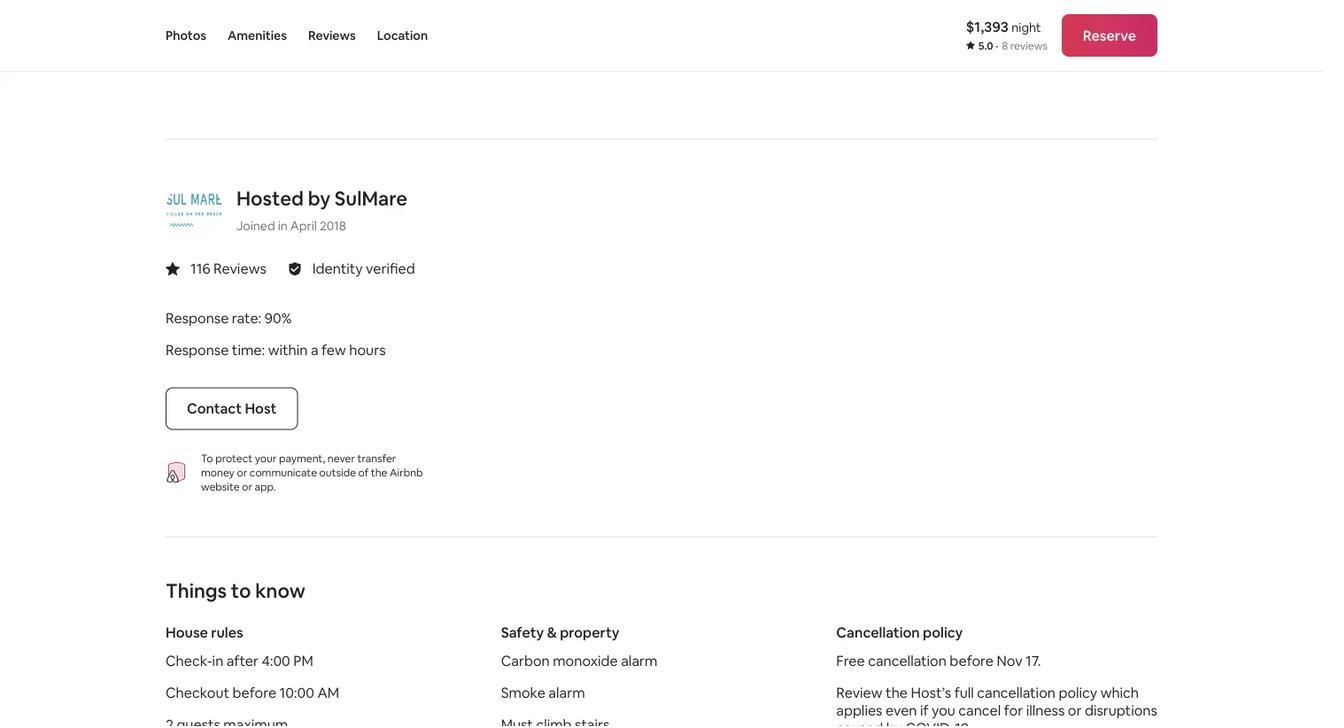 Task type: vqa. For each thing, say whether or not it's contained in the screenshot.
bottom of
yes



Task type: locate. For each thing, give the bounding box(es) containing it.
0 horizontal spatial in
[[212, 652, 223, 670]]

a left map
[[1107, 57, 1112, 67]]

5.0
[[978, 39, 993, 53]]

1 vertical spatial by
[[886, 719, 902, 727]]

carbon
[[501, 652, 550, 670]]

free cancellation before nov 17.
[[836, 652, 1041, 670]]

photos
[[166, 27, 206, 43]]

contact host link
[[166, 388, 298, 430]]

host's
[[911, 684, 951, 702]]

or left app.
[[242, 480, 252, 493]]

: for response rate
[[258, 309, 261, 327]]

by inside review the host's full cancellation policy which applies even if you cancel for illness or disruptions caused by covid-19.
[[886, 719, 902, 727]]

hosted by sulmare joined in april 2018
[[236, 186, 407, 233]]

of
[[1042, 57, 1050, 67], [358, 465, 369, 479]]

1 vertical spatial alarm
[[548, 684, 585, 702]]

reviews right 116
[[214, 260, 266, 278]]

: left 90%
[[258, 309, 261, 327]]

: left the within
[[262, 341, 265, 359]]

before
[[950, 652, 994, 670], [232, 684, 276, 702]]

0 vertical spatial of
[[1042, 57, 1050, 67]]

0 vertical spatial a
[[1107, 57, 1112, 67]]

by
[[308, 186, 330, 211], [886, 719, 902, 727]]

0 horizontal spatial the
[[371, 465, 387, 479]]

the
[[371, 465, 387, 479], [886, 684, 908, 702]]

verified
[[366, 260, 415, 278]]

1 horizontal spatial reviews
[[308, 27, 356, 43]]

response
[[166, 309, 229, 327], [166, 341, 229, 359]]

1 vertical spatial in
[[212, 652, 223, 670]]

cancellation down nov
[[977, 684, 1056, 702]]

1 vertical spatial of
[[358, 465, 369, 479]]

2018
[[320, 217, 346, 233]]

am
[[317, 684, 339, 702]]

location
[[377, 27, 428, 43]]

0 horizontal spatial by
[[308, 186, 330, 211]]

learn more about the host, sulmare. image
[[166, 182, 222, 239], [166, 182, 222, 239]]

before down after
[[232, 684, 276, 702]]

rate
[[232, 309, 258, 327]]

1 vertical spatial :
[[262, 341, 265, 359]]

money
[[201, 465, 235, 479]]

or
[[237, 465, 247, 479], [242, 480, 252, 493], [1068, 701, 1082, 720]]

1 horizontal spatial in
[[278, 217, 288, 233]]

or for review
[[1068, 701, 1082, 720]]

0 vertical spatial by
[[308, 186, 330, 211]]

reviews left location
[[308, 27, 356, 43]]

116 reviews
[[190, 260, 266, 278]]

airbnb
[[390, 465, 423, 479]]

1 vertical spatial cancellation
[[977, 684, 1056, 702]]

checkout before 10:00 am
[[166, 684, 339, 702]]

in left april
[[278, 217, 288, 233]]

house rules
[[166, 624, 243, 642]]

1 horizontal spatial by
[[886, 719, 902, 727]]

applies
[[836, 701, 882, 720]]

alarm right monoxide
[[621, 652, 657, 670]]

0 vertical spatial cancellation
[[868, 652, 947, 670]]

0 vertical spatial policy
[[923, 624, 963, 642]]

0 horizontal spatial alarm
[[548, 684, 585, 702]]

116
[[190, 260, 210, 278]]

in left after
[[212, 652, 223, 670]]

:
[[258, 309, 261, 327], [262, 341, 265, 359]]

5.0 · 8 reviews
[[978, 39, 1047, 53]]

or inside review the host's full cancellation policy which applies even if you cancel for illness or disruptions caused by covid-19.
[[1068, 701, 1082, 720]]

google map
showing 8 points of interest. region
[[37, 0, 1171, 218]]

or for to
[[242, 480, 252, 493]]

0 horizontal spatial policy
[[923, 624, 963, 642]]

house
[[166, 624, 208, 642]]

0 horizontal spatial a
[[311, 341, 318, 359]]

1 horizontal spatial the
[[886, 684, 908, 702]]

disruptions
[[1085, 701, 1157, 720]]

0 vertical spatial :
[[258, 309, 261, 327]]

know
[[255, 578, 305, 604]]

0 vertical spatial response
[[166, 309, 229, 327]]

1 vertical spatial the
[[886, 684, 908, 702]]

0 horizontal spatial cancellation
[[868, 652, 947, 670]]

of down transfer
[[358, 465, 369, 479]]

policy
[[923, 624, 963, 642], [1059, 684, 1097, 702]]

report a map error
[[1078, 57, 1152, 67]]

response down response rate : 90%
[[166, 341, 229, 359]]

0 vertical spatial before
[[950, 652, 994, 670]]

april
[[290, 217, 317, 233]]

1 vertical spatial reviews
[[214, 260, 266, 278]]

the down transfer
[[371, 465, 387, 479]]

even
[[886, 701, 917, 720]]

reviews
[[308, 27, 356, 43], [214, 260, 266, 278]]

full
[[954, 684, 974, 702]]

or down protect
[[237, 465, 247, 479]]

policy up free cancellation before nov 17.
[[923, 624, 963, 642]]

0 vertical spatial the
[[371, 465, 387, 479]]

by left if
[[886, 719, 902, 727]]

1 response from the top
[[166, 309, 229, 327]]

policy left which
[[1059, 684, 1097, 702]]

identity verified
[[312, 260, 415, 278]]

caused
[[836, 719, 883, 727]]

hours
[[349, 341, 386, 359]]

map
[[1114, 57, 1131, 67]]

the left if
[[886, 684, 908, 702]]

1 horizontal spatial a
[[1107, 57, 1112, 67]]

or right illness
[[1068, 701, 1082, 720]]

host
[[245, 399, 277, 418]]

review
[[836, 684, 883, 702]]

error
[[1133, 57, 1152, 67]]

by inside hosted by sulmare joined in april 2018
[[308, 186, 330, 211]]

·
[[996, 39, 998, 53]]

cancellation
[[868, 652, 947, 670], [977, 684, 1056, 702]]

0 vertical spatial in
[[278, 217, 288, 233]]

1 horizontal spatial alarm
[[621, 652, 657, 670]]

response time : within a few hours
[[166, 341, 386, 359]]

cancellation policy
[[836, 624, 963, 642]]

0 horizontal spatial of
[[358, 465, 369, 479]]

of inside to protect your payment, never transfer money or communicate outside of the airbnb website or app.
[[358, 465, 369, 479]]

cancellation down the cancellation policy
[[868, 652, 947, 670]]

night
[[1012, 19, 1041, 35]]

before up full
[[950, 652, 994, 670]]

your
[[255, 451, 277, 465]]

1 vertical spatial policy
[[1059, 684, 1097, 702]]

safety
[[501, 624, 544, 642]]

0 vertical spatial alarm
[[621, 652, 657, 670]]

things
[[166, 578, 227, 604]]

2 response from the top
[[166, 341, 229, 359]]

alarm down carbon monoxide alarm
[[548, 684, 585, 702]]

1 horizontal spatial policy
[[1059, 684, 1097, 702]]

never
[[327, 451, 355, 465]]

policy inside review the host's full cancellation policy which applies even if you cancel for illness or disruptions caused by covid-19.
[[1059, 684, 1097, 702]]

monoxide
[[553, 652, 618, 670]]

1 horizontal spatial cancellation
[[977, 684, 1056, 702]]

by up 2018
[[308, 186, 330, 211]]

1 vertical spatial response
[[166, 341, 229, 359]]

cancel
[[958, 701, 1001, 720]]

illness
[[1026, 701, 1065, 720]]

&
[[547, 624, 557, 642]]

contact host
[[187, 399, 277, 418]]

a left few
[[311, 341, 318, 359]]

cancellation
[[836, 624, 920, 642]]

1 vertical spatial before
[[232, 684, 276, 702]]

response left "rate" at the top left
[[166, 309, 229, 327]]

of left use
[[1042, 57, 1050, 67]]

alarm
[[621, 652, 657, 670], [548, 684, 585, 702]]

response rate : 90%
[[166, 309, 292, 327]]



Task type: describe. For each thing, give the bounding box(es) containing it.
communicate
[[250, 465, 317, 479]]

cancellation inside review the host's full cancellation policy which applies even if you cancel for illness or disruptions caused by covid-19.
[[977, 684, 1056, 702]]

joined
[[236, 217, 275, 233]]

$1,393
[[966, 17, 1009, 35]]

property
[[560, 624, 620, 642]]

location button
[[377, 0, 428, 71]]

rules
[[211, 624, 243, 642]]

the inside to protect your payment, never transfer money or communicate outside of the airbnb website or app.
[[371, 465, 387, 479]]

1 horizontal spatial of
[[1042, 57, 1050, 67]]

to
[[231, 578, 251, 604]]

outside
[[319, 465, 356, 479]]

which
[[1100, 684, 1139, 702]]

0 horizontal spatial reviews
[[214, 260, 266, 278]]

you
[[932, 701, 955, 720]]

amenities
[[228, 27, 287, 43]]

0 horizontal spatial before
[[232, 684, 276, 702]]

photos button
[[166, 0, 206, 71]]

1 horizontal spatial before
[[950, 652, 994, 670]]

safety & property
[[501, 624, 620, 642]]

smoke
[[501, 684, 545, 702]]

identity
[[312, 260, 363, 278]]

payment,
[[279, 451, 325, 465]]

terms of use
[[1015, 57, 1068, 67]]

1 vertical spatial a
[[311, 341, 318, 359]]

check-
[[166, 652, 212, 670]]

reviews button
[[308, 0, 356, 71]]

within
[[268, 341, 308, 359]]

use
[[1053, 57, 1068, 67]]

the inside review the host's full cancellation policy which applies even if you cancel for illness or disruptions caused by covid-19.
[[886, 684, 908, 702]]

checkout
[[166, 684, 229, 702]]

reserve button
[[1062, 14, 1157, 57]]

free
[[836, 652, 865, 670]]

report
[[1078, 57, 1105, 67]]

nov
[[997, 652, 1022, 670]]

sulmare
[[335, 186, 407, 211]]

terms
[[1015, 57, 1040, 67]]

19.
[[955, 719, 972, 727]]

report a map error link
[[1078, 57, 1152, 67]]

things to know
[[166, 578, 305, 604]]

protect
[[215, 451, 252, 465]]

app.
[[255, 480, 276, 493]]

website
[[201, 480, 240, 493]]

response for response time
[[166, 341, 229, 359]]

smoke alarm
[[501, 684, 585, 702]]

if
[[920, 701, 929, 720]]

10:00
[[279, 684, 314, 702]]

90%
[[265, 309, 292, 327]]

to
[[201, 451, 213, 465]]

few
[[321, 341, 346, 359]]

carbon monoxide alarm
[[501, 652, 657, 670]]

reserve
[[1083, 26, 1136, 44]]

0 vertical spatial reviews
[[308, 27, 356, 43]]

time
[[232, 341, 262, 359]]

17.
[[1026, 652, 1041, 670]]

to protect your payment, never transfer money or communicate outside of the airbnb website or app.
[[201, 451, 423, 493]]

for
[[1004, 701, 1023, 720]]

in inside hosted by sulmare joined in april 2018
[[278, 217, 288, 233]]

reviews
[[1010, 39, 1047, 53]]

covid-
[[905, 719, 955, 727]]

contact
[[187, 399, 242, 418]]

amenities button
[[228, 0, 287, 71]]

4:00
[[262, 652, 290, 670]]

8
[[1002, 39, 1008, 53]]

review the host's full cancellation policy which applies even if you cancel for illness or disruptions caused by covid-19.
[[836, 684, 1157, 727]]

: for response time
[[262, 341, 265, 359]]

$1,393 night
[[966, 17, 1041, 35]]

transfer
[[357, 451, 396, 465]]

hosted
[[236, 186, 304, 211]]

after
[[227, 652, 259, 670]]

response for response rate
[[166, 309, 229, 327]]

check-in after 4:00 pm
[[166, 652, 313, 670]]

pm
[[293, 652, 313, 670]]



